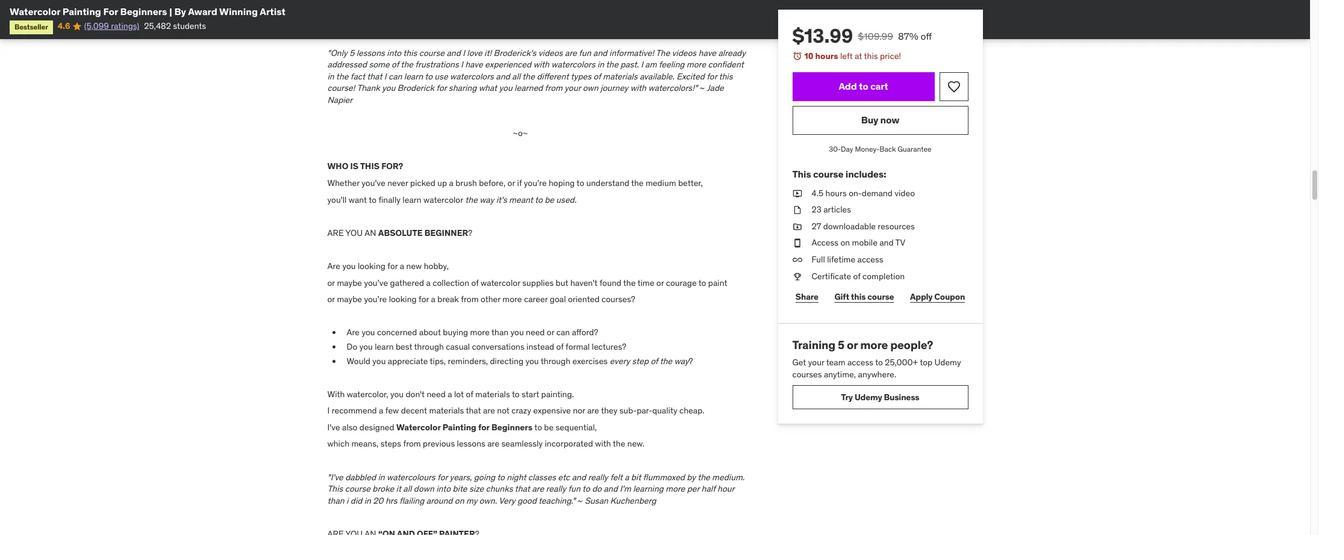 Task type: describe. For each thing, give the bounding box(es) containing it.
a inside "i've dabbled in watercolours for years, going to night classes etc and really felt a bit flummoxed by the medium. this course broke it all down into bite size chunks that are really fun to do and i'm learning more per half hour than i did in 20 hrs flailing around on my own. very good teaching." ~ susan kuchenberg
[[625, 472, 629, 483]]

goal
[[550, 294, 566, 305]]

way inside the who is this for? whether you've never picked up a brush before, or if you're hoping to understand the medium better, you'll want to finally learn watercolor the way it's meant to be used.
[[480, 194, 494, 205]]

course up 4.5
[[813, 168, 844, 180]]

of inside are you looking for a new hobby, or maybe you've gathered a collection of watercolor supplies but haven't found the time or courage to paint or maybe you're looking for a break from other more career goal oriented courses?
[[471, 278, 479, 288]]

you inside with watercolor, you don't need a lot of materials to start painting. i recommend a few decent materials that are not crazy expensive nor are they sub-par-quality cheap. i've also designed watercolor painting for beginners to be sequential, which means, steps from previous lessons are seamlessly incorporated with the new.
[[390, 389, 404, 400]]

4.5
[[812, 188, 824, 199]]

by
[[687, 472, 696, 483]]

try udemy business link
[[793, 386, 969, 410]]

off
[[921, 30, 932, 42]]

are right nor
[[587, 406, 599, 417]]

and right etc
[[572, 472, 586, 483]]

0 horizontal spatial looking
[[358, 261, 386, 272]]

to right meant
[[535, 194, 543, 205]]

0 horizontal spatial through
[[414, 342, 444, 352]]

experienced
[[485, 59, 532, 70]]

add to cart button
[[793, 72, 935, 101]]

learn inside ""only 5 lessons into this course and i love it! broderick's videos are fun and informative! the videos have already addressed some of the frustrations i have experienced with watercolors in the past. i am feeling more confident in the fact that i can learn to use watercolors and all the different types of materials available. excited for this course! thank you broderick for sharing what you learned from your own journey with watercolors!" ~ jade napier"
[[404, 71, 423, 82]]

a down 'hobby,'
[[426, 278, 431, 288]]

addressed
[[327, 59, 367, 70]]

in left 20
[[364, 496, 371, 507]]

the left past.
[[606, 59, 619, 70]]

the up broderick at the left top of the page
[[401, 59, 413, 70]]

it's
[[496, 194, 507, 205]]

1 horizontal spatial this
[[793, 168, 811, 180]]

0 vertical spatial access
[[858, 254, 884, 265]]

career
[[524, 294, 548, 305]]

down
[[414, 484, 434, 495]]

0 horizontal spatial painting
[[62, 5, 101, 17]]

anytime,
[[824, 369, 856, 380]]

access
[[812, 238, 839, 248]]

in up broke
[[378, 472, 385, 483]]

buy now button
[[793, 106, 969, 135]]

~ inside ""only 5 lessons into this course and i love it! broderick's videos are fun and informative! the videos have already addressed some of the frustrations i have experienced with watercolors in the past. i am feeling more confident in the fact that i can learn to use watercolors and all the different types of materials available. excited for this course! thank you broderick for sharing what you learned from your own journey with watercolors!" ~ jade napier"
[[700, 83, 705, 94]]

courses?
[[602, 294, 636, 305]]

i've
[[327, 422, 340, 433]]

wishlist image
[[947, 79, 961, 94]]

hours for 4.5
[[826, 188, 847, 199]]

alarm image
[[793, 51, 802, 61]]

absolute
[[378, 228, 423, 238]]

tv
[[896, 238, 906, 248]]

to right "hoping"
[[577, 178, 584, 189]]

did
[[351, 496, 362, 507]]

apply
[[911, 291, 933, 302]]

per
[[687, 484, 700, 495]]

i left am
[[641, 59, 643, 70]]

that inside ""only 5 lessons into this course and i love it! broderick's videos are fun and informative! the videos have already addressed some of the frustrations i have experienced with watercolors in the past. i am feeling more confident in the fact that i can learn to use watercolors and all the different types of materials available. excited for this course! thank you broderick for sharing what you learned from your own journey with watercolors!" ~ jade napier"
[[367, 71, 382, 82]]

seamlessly
[[502, 439, 543, 450]]

tips,
[[430, 356, 446, 367]]

own
[[583, 83, 599, 94]]

award
[[188, 5, 217, 17]]

for
[[103, 5, 118, 17]]

good
[[518, 496, 537, 507]]

they
[[601, 406, 618, 417]]

be inside with watercolor, you don't need a lot of materials to start painting. i recommend a few decent materials that are not crazy expensive nor are they sub-par-quality cheap. i've also designed watercolor painting for beginners to be sequential, which means, steps from previous lessons are seamlessly incorporated with the new.
[[544, 422, 554, 433]]

this
[[360, 161, 380, 172]]

includes:
[[846, 168, 887, 180]]

beginner
[[425, 228, 468, 238]]

the inside are you looking for a new hobby, or maybe you've gathered a collection of watercolor supplies but haven't found the time or courage to paint or maybe you're looking for a break from other more career goal oriented courses?
[[623, 278, 636, 288]]

this inside "i've dabbled in watercolours for years, going to night classes etc and really felt a bit flummoxed by the medium. this course broke it all down into bite size chunks that are really fun to do and i'm learning more per half hour than i did in 20 hrs flailing around on my own. very good teaching." ~ susan kuchenberg
[[327, 484, 343, 495]]

the inside "i've dabbled in watercolours for years, going to night classes etc and really felt a bit flummoxed by the medium. this course broke it all down into bite size chunks that are really fun to do and i'm learning more per half hour than i did in 20 hrs flailing around on my own. very good teaching." ~ susan kuchenberg
[[698, 472, 710, 483]]

a left few
[[379, 406, 383, 417]]

materials inside ""only 5 lessons into this course and i love it! broderick's videos are fun and informative! the videos have already addressed some of the frustrations i have experienced with watercolors in the past. i am feeling more confident in the fact that i can learn to use watercolors and all the different types of materials available. excited for this course! thank you broderick for sharing what you learned from your own journey with watercolors!" ~ jade napier"
[[603, 71, 638, 82]]

of right step
[[651, 356, 658, 367]]

teaching."
[[539, 496, 576, 507]]

or inside are you concerned about buying more than you need or can afford? do you learn best through casual conversations instead of formal lectures? would you appreciate tips, reminders, directing you through exercises every step of the way ?
[[547, 327, 555, 338]]

lessons inside with watercolor, you don't need a lot of materials to start painting. i recommend a few decent materials that are not crazy expensive nor are they sub-par-quality cheap. i've also designed watercolor painting for beginners to be sequential, which means, steps from previous lessons are seamlessly incorporated with the new.
[[457, 439, 486, 450]]

concerned
[[377, 327, 417, 338]]

conversations
[[472, 342, 525, 352]]

fact
[[351, 71, 365, 82]]

video
[[895, 188, 915, 199]]

training
[[793, 338, 836, 353]]

27
[[812, 221, 822, 232]]

that inside with watercolor, you don't need a lot of materials to start painting. i recommend a few decent materials that are not crazy expensive nor are they sub-par-quality cheap. i've also designed watercolor painting for beginners to be sequential, which means, steps from previous lessons are seamlessly incorporated with the new.
[[466, 406, 481, 417]]

frustrations
[[415, 59, 459, 70]]

in up own at top left
[[598, 59, 604, 70]]

you right what
[[499, 83, 513, 94]]

you're inside are you looking for a new hobby, or maybe you've gathered a collection of watercolor supplies but haven't found the time or courage to paint or maybe you're looking for a break from other more career goal oriented courses?
[[364, 294, 387, 305]]

2 vertical spatial materials
[[429, 406, 464, 417]]

i left love
[[463, 47, 465, 58]]

are left not
[[483, 406, 495, 417]]

87%
[[898, 30, 919, 42]]

all inside ""only 5 lessons into this course and i love it! broderick's videos are fun and informative! the videos have already addressed some of the frustrations i have experienced with watercolors in the past. i am feeling more confident in the fact that i can learn to use watercolors and all the different types of materials available. excited for this course! thank you broderick for sharing what you learned from your own journey with watercolors!" ~ jade napier"
[[512, 71, 521, 82]]

watercolor inside with watercolor, you don't need a lot of materials to start painting. i recommend a few decent materials that are not crazy expensive nor are they sub-par-quality cheap. i've also designed watercolor painting for beginners to be sequential, which means, steps from previous lessons are seamlessly incorporated with the new.
[[396, 422, 441, 433]]

1 vertical spatial really
[[546, 484, 566, 495]]

this right at
[[864, 51, 878, 61]]

found
[[600, 278, 622, 288]]

by
[[174, 5, 186, 17]]

broke
[[373, 484, 394, 495]]

thank
[[357, 83, 380, 94]]

gathered
[[390, 278, 424, 288]]

beginners inside with watercolor, you don't need a lot of materials to start painting. i recommend a few decent materials that are not crazy expensive nor are they sub-par-quality cheap. i've also designed watercolor painting for beginners to be sequential, which means, steps from previous lessons are seamlessly incorporated with the new.
[[492, 422, 533, 433]]

more inside are you looking for a new hobby, or maybe you've gathered a collection of watercolor supplies but haven't found the time or courage to paint or maybe you're looking for a break from other more career goal oriented courses?
[[503, 294, 522, 305]]

xsmall image for 27
[[793, 221, 802, 233]]

you right thank
[[382, 83, 396, 94]]

own.
[[480, 496, 497, 507]]

2 videos from the left
[[672, 47, 697, 58]]

1 vertical spatial have
[[465, 59, 483, 70]]

1 vertical spatial looking
[[389, 294, 417, 305]]

of right some
[[392, 59, 399, 70]]

hours for 10
[[816, 51, 839, 61]]

informative!
[[610, 47, 654, 58]]

used.
[[556, 194, 577, 205]]

1 videos from the left
[[539, 47, 563, 58]]

are you an absolute beginner ?
[[327, 228, 473, 238]]

paint
[[709, 278, 728, 288]]

learn inside are you concerned about buying more than you need or can afford? do you learn best through casual conversations instead of formal lectures? would you appreciate tips, reminders, directing you through exercises every step of the way ?
[[375, 342, 394, 352]]

1 horizontal spatial on
[[841, 238, 850, 248]]

udemy inside the training 5 or more people? get your team access to 25,000+ top udemy courses anytime, anywhere.
[[935, 357, 961, 368]]

past.
[[621, 59, 639, 70]]

a left new
[[400, 261, 404, 272]]

the
[[656, 47, 670, 58]]

anywhere.
[[858, 369, 897, 380]]

feeling
[[659, 59, 685, 70]]

other
[[481, 294, 501, 305]]

access inside the training 5 or more people? get your team access to 25,000+ top udemy courses anytime, anywhere.
[[848, 357, 874, 368]]

fun inside ""only 5 lessons into this course and i love it! broderick's videos are fun and informative! the videos have already addressed some of the frustrations i have experienced with watercolors in the past. i am feeling more confident in the fact that i can learn to use watercolors and all the different types of materials available. excited for this course! thank you broderick for sharing what you learned from your own journey with watercolors!" ~ jade napier"
[[579, 47, 591, 58]]

are for are you concerned about buying more than you need or can afford? do you learn best through casual conversations instead of formal lectures? would you appreciate tips, reminders, directing you through exercises every step of the way ?
[[347, 327, 360, 338]]

at
[[855, 51, 863, 61]]

crazy
[[512, 406, 531, 417]]

this up frustrations
[[403, 47, 417, 58]]

the up course!
[[336, 71, 349, 82]]

you down instead
[[526, 356, 539, 367]]

you right would
[[373, 356, 386, 367]]

artist
[[260, 5, 286, 17]]

hobby,
[[424, 261, 449, 272]]

of left formal
[[556, 342, 564, 352]]

you right do
[[360, 342, 373, 352]]

to up chunks
[[497, 472, 505, 483]]

apply coupon button
[[907, 285, 969, 309]]

to inside ""only 5 lessons into this course and i love it! broderick's videos are fun and informative! the videos have already addressed some of the frustrations i have experienced with watercolors in the past. i am feeling more confident in the fact that i can learn to use watercolors and all the different types of materials available. excited for this course! thank you broderick for sharing what you learned from your own journey with watercolors!" ~ jade napier"
[[425, 71, 433, 82]]

up
[[438, 178, 447, 189]]

this down confident
[[719, 71, 733, 82]]

about
[[419, 327, 441, 338]]

don't
[[406, 389, 425, 400]]

to left start
[[512, 389, 520, 400]]

the down brush
[[465, 194, 478, 205]]

$13.99
[[793, 24, 853, 48]]

~ inside "i've dabbled in watercolours for years, going to night classes etc and really felt a bit flummoxed by the medium. this course broke it all down into bite size chunks that are really fun to do and i'm learning more per half hour than i did in 20 hrs flailing around on my own. very good teaching." ~ susan kuchenberg
[[578, 496, 583, 507]]

and down experienced
[[496, 71, 510, 82]]

of up own at top left
[[594, 71, 601, 82]]

courses
[[793, 369, 822, 380]]

0 vertical spatial with
[[534, 59, 550, 70]]

i up the sharing at left
[[461, 59, 463, 70]]

$109.99
[[858, 30, 894, 42]]

add
[[839, 80, 857, 92]]

par-
[[637, 406, 653, 417]]

need inside are you concerned about buying more than you need or can afford? do you learn best through casual conversations instead of formal lectures? would you appreciate tips, reminders, directing you through exercises every step of the way ?
[[526, 327, 545, 338]]

and left informative!
[[593, 47, 608, 58]]

more inside ""only 5 lessons into this course and i love it! broderick's videos are fun and informative! the videos have already addressed some of the frustrations i have experienced with watercolors in the past. i am feeling more confident in the fact that i can learn to use watercolors and all the different types of materials available. excited for this course! thank you broderick for sharing what you learned from your own journey with watercolors!" ~ jade napier"
[[687, 59, 706, 70]]

are left seamlessly
[[488, 439, 500, 450]]

on-
[[849, 188, 862, 199]]

you
[[346, 228, 363, 238]]

coupon
[[935, 291, 965, 302]]

or inside the who is this for? whether you've never picked up a brush before, or if you're hoping to understand the medium better, you'll want to finally learn watercolor the way it's meant to be used.
[[508, 178, 515, 189]]

kuchenberg
[[610, 496, 656, 507]]

from inside are you looking for a new hobby, or maybe you've gathered a collection of watercolor supplies but haven't found the time or courage to paint or maybe you're looking for a break from other more career goal oriented courses?
[[461, 294, 479, 305]]

you inside are you looking for a new hobby, or maybe you've gathered a collection of watercolor supplies but haven't found the time or courage to paint or maybe you're looking for a break from other more career goal oriented courses?
[[342, 261, 356, 272]]

1 horizontal spatial have
[[699, 47, 716, 58]]

5 for training
[[838, 338, 845, 353]]

of down the full lifetime access
[[854, 271, 861, 282]]

than inside "i've dabbled in watercolours for years, going to night classes etc and really felt a bit flummoxed by the medium. this course broke it all down into bite size chunks that are really fun to do and i'm learning more per half hour than i did in 20 hrs flailing around on my own. very good teaching." ~ susan kuchenberg
[[327, 496, 344, 507]]

are inside "i've dabbled in watercolours for years, going to night classes etc and really felt a bit flummoxed by the medium. this course broke it all down into bite size chunks that are really fun to do and i'm learning more per half hour than i did in 20 hrs flailing around on my own. very good teaching." ~ susan kuchenberg
[[532, 484, 544, 495]]

1 horizontal spatial through
[[541, 356, 571, 367]]

reminders,
[[448, 356, 488, 367]]

guarantee
[[898, 144, 932, 153]]

xsmall image for 23 articles
[[793, 204, 802, 216]]

painting inside with watercolor, you don't need a lot of materials to start painting. i recommend a few decent materials that are not crazy expensive nor are they sub-par-quality cheap. i've also designed watercolor painting for beginners to be sequential, which means, steps from previous lessons are seamlessly incorporated with the new.
[[443, 422, 477, 433]]

course down completion
[[868, 291, 894, 302]]

already
[[718, 47, 746, 58]]

top
[[920, 357, 933, 368]]

a left break
[[431, 294, 436, 305]]

time
[[638, 278, 655, 288]]

going
[[474, 472, 495, 483]]

from inside ""only 5 lessons into this course and i love it! broderick's videos are fun and informative! the videos have already addressed some of the frustrations i have experienced with watercolors in the past. i am feeling more confident in the fact that i can learn to use watercolors and all the different types of materials available. excited for this course! thank you broderick for sharing what you learned from your own journey with watercolors!" ~ jade napier"
[[545, 83, 563, 94]]

resources
[[878, 221, 915, 232]]

back
[[880, 144, 896, 153]]

apply coupon
[[911, 291, 965, 302]]

into inside ""only 5 lessons into this course and i love it! broderick's videos are fun and informative! the videos have already addressed some of the frustrations i have experienced with watercolors in the past. i am feeling more confident in the fact that i can learn to use watercolors and all the different types of materials available. excited for this course! thank you broderick for sharing what you learned from your own journey with watercolors!" ~ jade napier"
[[387, 47, 401, 58]]

1 horizontal spatial materials
[[475, 389, 510, 400]]

cart
[[871, 80, 889, 92]]

to left do
[[583, 484, 590, 495]]

lifetime
[[827, 254, 856, 265]]

napier
[[327, 95, 353, 105]]

to down expensive
[[535, 422, 542, 433]]

a left lot
[[448, 389, 452, 400]]

you left concerned
[[362, 327, 375, 338]]

painting.
[[541, 389, 574, 400]]

course inside "i've dabbled in watercolours for years, going to night classes etc and really felt a bit flummoxed by the medium. this course broke it all down into bite size chunks that are really fun to do and i'm learning more per half hour than i did in 20 hrs flailing around on my own. very good teaching." ~ susan kuchenberg
[[345, 484, 371, 495]]

and left tv
[[880, 238, 894, 248]]

for inside "i've dabbled in watercolours for years, going to night classes etc and really felt a bit flummoxed by the medium. this course broke it all down into bite size chunks that are really fun to do and i'm learning more per half hour than i did in 20 hrs flailing around on my own. very good teaching." ~ susan kuchenberg
[[437, 472, 448, 483]]

xsmall image for access
[[793, 238, 802, 249]]



Task type: locate. For each thing, give the bounding box(es) containing it.
more inside the training 5 or more people? get your team access to 25,000+ top udemy courses anytime, anywhere.
[[861, 338, 888, 353]]

1 horizontal spatial lessons
[[457, 439, 486, 450]]

it!
[[485, 47, 492, 58]]

to inside the training 5 or more people? get your team access to 25,000+ top udemy courses anytime, anywhere.
[[876, 357, 883, 368]]

etc
[[558, 472, 570, 483]]

? inside are you concerned about buying more than you need or can afford? do you learn best through casual conversations instead of formal lectures? would you appreciate tips, reminders, directing you through exercises every step of the way ?
[[689, 356, 693, 367]]

are inside are you looking for a new hobby, or maybe you've gathered a collection of watercolor supplies but haven't found the time or courage to paint or maybe you're looking for a break from other more career goal oriented courses?
[[327, 261, 340, 272]]

can down some
[[389, 71, 402, 82]]

0 vertical spatial beginners
[[120, 5, 167, 17]]

the inside with watercolor, you don't need a lot of materials to start painting. i recommend a few decent materials that are not crazy expensive nor are they sub-par-quality cheap. i've also designed watercolor painting for beginners to be sequential, which means, steps from previous lessons are seamlessly incorporated with the new.
[[613, 439, 626, 450]]

materials
[[603, 71, 638, 82], [475, 389, 510, 400], [429, 406, 464, 417]]

27 downloadable resources
[[812, 221, 915, 232]]

need right don't in the bottom left of the page
[[427, 389, 446, 400]]

supplies
[[523, 278, 554, 288]]

with up different
[[534, 59, 550, 70]]

around
[[426, 496, 453, 507]]

oriented
[[568, 294, 600, 305]]

2 vertical spatial with
[[595, 439, 611, 450]]

the inside are you concerned about buying more than you need or can afford? do you learn best through casual conversations instead of formal lectures? would you appreciate tips, reminders, directing you through exercises every step of the way ?
[[660, 356, 672, 367]]

buy now
[[862, 114, 900, 126]]

10 hours left at this price!
[[805, 51, 901, 61]]

that down some
[[367, 71, 382, 82]]

need up instead
[[526, 327, 545, 338]]

excited
[[677, 71, 705, 82]]

to left cart
[[859, 80, 869, 92]]

1 horizontal spatial udemy
[[935, 357, 961, 368]]

appreciate
[[388, 356, 428, 367]]

and down "felt"
[[604, 484, 618, 495]]

directing
[[490, 356, 524, 367]]

way left it's
[[480, 194, 494, 205]]

0 horizontal spatial than
[[327, 496, 344, 507]]

are
[[327, 261, 340, 272], [347, 327, 360, 338]]

1 vertical spatial your
[[808, 357, 825, 368]]

fun down etc
[[568, 484, 581, 495]]

this
[[793, 168, 811, 180], [327, 484, 343, 495]]

with down the sequential,
[[595, 439, 611, 450]]

watercolor down up
[[424, 194, 463, 205]]

of right collection
[[471, 278, 479, 288]]

0 horizontal spatial into
[[387, 47, 401, 58]]

0 horizontal spatial have
[[465, 59, 483, 70]]

1 horizontal spatial your
[[808, 357, 825, 368]]

on down bite
[[455, 496, 464, 507]]

1 horizontal spatial way
[[675, 356, 689, 367]]

with inside with watercolor, you don't need a lot of materials to start painting. i recommend a few decent materials that are not crazy expensive nor are they sub-par-quality cheap. i've also designed watercolor painting for beginners to be sequential, which means, steps from previous lessons are seamlessly incorporated with the new.
[[595, 439, 611, 450]]

0 vertical spatial hours
[[816, 51, 839, 61]]

0 horizontal spatial udemy
[[855, 392, 883, 403]]

1 xsmall image from the top
[[793, 204, 802, 216]]

on inside "i've dabbled in watercolours for years, going to night classes etc and really felt a bit flummoxed by the medium. this course broke it all down into bite size chunks that are really fun to do and i'm learning more per half hour than i did in 20 hrs flailing around on my own. very good teaching." ~ susan kuchenberg
[[455, 496, 464, 507]]

way inside are you concerned about buying more than you need or can afford? do you learn best through casual conversations instead of formal lectures? would you appreciate tips, reminders, directing you through exercises every step of the way ?
[[675, 356, 689, 367]]

to inside add to cart button
[[859, 80, 869, 92]]

previous
[[423, 439, 455, 450]]

from inside with watercolor, you don't need a lot of materials to start painting. i recommend a few decent materials that are not crazy expensive nor are they sub-par-quality cheap. i've also designed watercolor painting for beginners to be sequential, which means, steps from previous lessons are seamlessly incorporated with the new.
[[403, 439, 421, 450]]

watercolor inside are you looking for a new hobby, or maybe you've gathered a collection of watercolor supplies but haven't found the time or courage to paint or maybe you're looking for a break from other more career goal oriented courses?
[[481, 278, 521, 288]]

2 horizontal spatial from
[[545, 83, 563, 94]]

1 vertical spatial hours
[[826, 188, 847, 199]]

looking up the you've
[[358, 261, 386, 272]]

are inside are you concerned about buying more than you need or can afford? do you learn best through casual conversations instead of formal lectures? would you appreciate tips, reminders, directing you through exercises every step of the way ?
[[347, 327, 360, 338]]

0 horizontal spatial watercolor
[[10, 5, 60, 17]]

that left not
[[466, 406, 481, 417]]

0 horizontal spatial all
[[403, 484, 412, 495]]

are up do
[[347, 327, 360, 338]]

i'm
[[620, 484, 631, 495]]

30-day money-back guarantee
[[829, 144, 932, 153]]

this course includes:
[[793, 168, 887, 180]]

the up learned
[[523, 71, 535, 82]]

1 horizontal spatial watercolors
[[552, 59, 595, 70]]

need inside with watercolor, you don't need a lot of materials to start painting. i recommend a few decent materials that are not crazy expensive nor are they sub-par-quality cheap. i've also designed watercolor painting for beginners to be sequential, which means, steps from previous lessons are seamlessly incorporated with the new.
[[427, 389, 446, 400]]

do
[[592, 484, 602, 495]]

1 vertical spatial from
[[461, 294, 479, 305]]

maybe
[[337, 278, 362, 288], [337, 294, 362, 305]]

you up few
[[390, 389, 404, 400]]

more up the excited
[[687, 59, 706, 70]]

of
[[392, 59, 399, 70], [594, 71, 601, 82], [854, 271, 861, 282], [471, 278, 479, 288], [556, 342, 564, 352], [651, 356, 658, 367], [466, 389, 473, 400]]

lessons right previous
[[457, 439, 486, 450]]

a right up
[[449, 178, 454, 189]]

more inside are you concerned about buying more than you need or can afford? do you learn best through casual conversations instead of formal lectures? would you appreciate tips, reminders, directing you through exercises every step of the way ?
[[470, 327, 490, 338]]

more
[[687, 59, 706, 70], [503, 294, 522, 305], [470, 327, 490, 338], [861, 338, 888, 353], [666, 484, 685, 495]]

i up i've
[[327, 406, 330, 417]]

are for are you looking for a new hobby, or maybe you've gathered a collection of watercolor supplies but haven't found the time or courage to paint or maybe you're looking for a break from other more career goal oriented courses?
[[327, 261, 340, 272]]

confident
[[708, 59, 744, 70]]

to up anywhere. at the right bottom of page
[[876, 357, 883, 368]]

watercolours
[[387, 472, 435, 483]]

lessons up some
[[357, 47, 385, 58]]

through down instead
[[541, 356, 571, 367]]

susan
[[585, 496, 608, 507]]

course up the did
[[345, 484, 371, 495]]

are
[[565, 47, 577, 58], [483, 406, 495, 417], [587, 406, 599, 417], [488, 439, 500, 450], [532, 484, 544, 495]]

to left use
[[425, 71, 433, 82]]

lessons inside ""only 5 lessons into this course and i love it! broderick's videos are fun and informative! the videos have already addressed some of the frustrations i have experienced with watercolors in the past. i am feeling more confident in the fact that i can learn to use watercolors and all the different types of materials available. excited for this course! thank you broderick for sharing what you learned from your own journey with watercolors!" ~ jade napier"
[[357, 47, 385, 58]]

course!
[[327, 83, 355, 94]]

lectures?
[[592, 342, 627, 352]]

0 vertical spatial all
[[512, 71, 521, 82]]

0 vertical spatial than
[[492, 327, 509, 338]]

you up conversations
[[511, 327, 524, 338]]

?
[[468, 228, 473, 238], [689, 356, 693, 367]]

0 vertical spatial your
[[565, 83, 581, 94]]

course inside ""only 5 lessons into this course and i love it! broderick's videos are fun and informative! the videos have already addressed some of the frustrations i have experienced with watercolors in the past. i am feeling more confident in the fact that i can learn to use watercolors and all the different types of materials available. excited for this course! thank you broderick for sharing what you learned from your own journey with watercolors!" ~ jade napier"
[[419, 47, 445, 58]]

full lifetime access
[[812, 254, 884, 265]]

1 vertical spatial learn
[[403, 194, 422, 205]]

0 horizontal spatial ?
[[468, 228, 473, 238]]

the left medium
[[631, 178, 644, 189]]

0 vertical spatial looking
[[358, 261, 386, 272]]

xsmall image left 27
[[793, 221, 802, 233]]

learn down concerned
[[375, 342, 394, 352]]

1 vertical spatial watercolors
[[450, 71, 494, 82]]

now
[[881, 114, 900, 126]]

1 vertical spatial lessons
[[457, 439, 486, 450]]

0 vertical spatial through
[[414, 342, 444, 352]]

1 vertical spatial on
[[455, 496, 464, 507]]

the right step
[[660, 356, 672, 367]]

beginners up 25,482
[[120, 5, 167, 17]]

understand
[[587, 178, 630, 189]]

1 horizontal spatial painting
[[443, 422, 477, 433]]

fun inside "i've dabbled in watercolours for years, going to night classes etc and really felt a bit flummoxed by the medium. this course broke it all down into bite size chunks that are really fun to do and i'm learning more per half hour than i did in 20 hrs flailing around on my own. very good teaching." ~ susan kuchenberg
[[568, 484, 581, 495]]

1 horizontal spatial from
[[461, 294, 479, 305]]

1 vertical spatial beginners
[[492, 422, 533, 433]]

1 horizontal spatial that
[[466, 406, 481, 417]]

hours right 10
[[816, 51, 839, 61]]

medium
[[646, 178, 676, 189]]

5 for "only
[[350, 47, 354, 58]]

1 vertical spatial maybe
[[337, 294, 362, 305]]

business
[[884, 392, 920, 403]]

1 vertical spatial that
[[466, 406, 481, 417]]

who
[[327, 161, 349, 172]]

than up conversations
[[492, 327, 509, 338]]

0 horizontal spatial are
[[327, 261, 340, 272]]

2 xsmall image from the top
[[793, 221, 802, 233]]

all inside "i've dabbled in watercolours for years, going to night classes etc and really felt a bit flummoxed by the medium. this course broke it all down into bite size chunks that are really fun to do and i'm learning more per half hour than i did in 20 hrs flailing around on my own. very good teaching." ~ susan kuchenberg
[[403, 484, 412, 495]]

felt
[[610, 472, 623, 483]]

xsmall image
[[793, 204, 802, 216], [793, 254, 802, 266]]

training 5 or more people? get your team access to 25,000+ top udemy courses anytime, anywhere.
[[793, 338, 961, 380]]

can
[[389, 71, 402, 82], [557, 327, 570, 338]]

0 vertical spatial from
[[545, 83, 563, 94]]

some
[[369, 59, 390, 70]]

1 maybe from the top
[[337, 278, 362, 288]]

watercolors
[[552, 59, 595, 70], [450, 71, 494, 82]]

1 vertical spatial through
[[541, 356, 571, 367]]

you've
[[364, 278, 388, 288]]

2 horizontal spatial with
[[631, 83, 647, 94]]

1 horizontal spatial need
[[526, 327, 545, 338]]

1 vertical spatial way
[[675, 356, 689, 367]]

new.
[[628, 439, 645, 450]]

videos up "feeling"
[[672, 47, 697, 58]]

xsmall image for certificate
[[793, 271, 802, 283]]

4 xsmall image from the top
[[793, 271, 802, 283]]

watercolor up other
[[481, 278, 521, 288]]

(5,099 ratings)
[[84, 21, 139, 32]]

really up do
[[588, 472, 608, 483]]

incorporated
[[545, 439, 593, 450]]

the left new.
[[613, 439, 626, 450]]

0 vertical spatial ~
[[700, 83, 705, 94]]

that inside "i've dabbled in watercolours for years, going to night classes etc and really felt a bit flummoxed by the medium. this course broke it all down into bite size chunks that are really fun to do and i'm learning more per half hour than i did in 20 hrs flailing around on my own. very good teaching." ~ susan kuchenberg
[[515, 484, 530, 495]]

can inside are you concerned about buying more than you need or can afford? do you learn best through casual conversations instead of formal lectures? would you appreciate tips, reminders, directing you through exercises every step of the way ?
[[557, 327, 570, 338]]

chunks
[[486, 484, 513, 495]]

? down brush
[[468, 228, 473, 238]]

5 inside the training 5 or more people? get your team access to 25,000+ top udemy courses anytime, anywhere.
[[838, 338, 845, 353]]

1 vertical spatial be
[[544, 422, 554, 433]]

courage
[[666, 278, 697, 288]]

0 horizontal spatial your
[[565, 83, 581, 94]]

have down love
[[465, 59, 483, 70]]

and up frustrations
[[447, 47, 461, 58]]

2 maybe from the top
[[337, 294, 362, 305]]

1 horizontal spatial looking
[[389, 294, 417, 305]]

full
[[812, 254, 825, 265]]

0 vertical spatial lessons
[[357, 47, 385, 58]]

0 horizontal spatial watercolors
[[450, 71, 494, 82]]

decent
[[401, 406, 427, 417]]

0 vertical spatial into
[[387, 47, 401, 58]]

really
[[588, 472, 608, 483], [546, 484, 566, 495]]

0 horizontal spatial with
[[534, 59, 550, 70]]

1 vertical spatial can
[[557, 327, 570, 338]]

0 vertical spatial maybe
[[337, 278, 362, 288]]

be inside the who is this for? whether you've never picked up a brush before, or if you're hoping to understand the medium better, you'll want to finally learn watercolor the way it's meant to be used.
[[545, 194, 554, 205]]

1 vertical spatial this
[[327, 484, 343, 495]]

dabbled
[[345, 472, 376, 483]]

xsmall image
[[793, 188, 802, 200], [793, 221, 802, 233], [793, 238, 802, 249], [793, 271, 802, 283]]

0 horizontal spatial 5
[[350, 47, 354, 58]]

0 vertical spatial xsmall image
[[793, 204, 802, 216]]

0 horizontal spatial can
[[389, 71, 402, 82]]

i
[[346, 496, 349, 507]]

are you looking for a new hobby, or maybe you've gathered a collection of watercolor supplies but haven't found the time or courage to paint or maybe you're looking for a break from other more career goal oriented courses?
[[327, 261, 728, 305]]

3 xsmall image from the top
[[793, 238, 802, 249]]

more inside "i've dabbled in watercolours for years, going to night classes etc and really felt a bit flummoxed by the medium. this course broke it all down into bite size chunks that are really fun to do and i'm learning more per half hour than i did in 20 hrs flailing around on my own. very good teaching." ~ susan kuchenberg
[[666, 484, 685, 495]]

1 vertical spatial watercolor
[[396, 422, 441, 433]]

1 vertical spatial with
[[631, 83, 647, 94]]

for inside with watercolor, you don't need a lot of materials to start painting. i recommend a few decent materials that are not crazy expensive nor are they sub-par-quality cheap. i've also designed watercolor painting for beginners to be sequential, which means, steps from previous lessons are seamlessly incorporated with the new.
[[478, 422, 490, 433]]

into inside "i've dabbled in watercolours for years, going to night classes etc and really felt a bit flummoxed by the medium. this course broke it all down into bite size chunks that are really fun to do and i'm learning more per half hour than i did in 20 hrs flailing around on my own. very good teaching." ~ susan kuchenberg
[[436, 484, 451, 495]]

with
[[534, 59, 550, 70], [631, 83, 647, 94], [595, 439, 611, 450]]

more up anywhere. at the right bottom of page
[[861, 338, 888, 353]]

0 horizontal spatial really
[[546, 484, 566, 495]]

1 horizontal spatial you're
[[524, 178, 547, 189]]

0 vertical spatial watercolor
[[10, 5, 60, 17]]

are up types
[[565, 47, 577, 58]]

1 horizontal spatial ?
[[689, 356, 693, 367]]

all right it
[[403, 484, 412, 495]]

0 vertical spatial have
[[699, 47, 716, 58]]

of right lot
[[466, 389, 473, 400]]

demand
[[862, 188, 893, 199]]

than inside are you concerned about buying more than you need or can afford? do you learn best through casual conversations instead of formal lectures? would you appreciate tips, reminders, directing you through exercises every step of the way ?
[[492, 327, 509, 338]]

0 vertical spatial materials
[[603, 71, 638, 82]]

start
[[522, 389, 539, 400]]

more down flummoxed
[[666, 484, 685, 495]]

0 vertical spatial that
[[367, 71, 382, 82]]

all down experienced
[[512, 71, 521, 82]]

23 articles
[[812, 204, 851, 215]]

are inside ""only 5 lessons into this course and i love it! broderick's videos are fun and informative! the videos have already addressed some of the frustrations i have experienced with watercolors in the past. i am feeling more confident in the fact that i can learn to use watercolors and all the different types of materials available. excited for this course! thank you broderick for sharing what you learned from your own journey with watercolors!" ~ jade napier"
[[565, 47, 577, 58]]

your down types
[[565, 83, 581, 94]]

or inside the training 5 or more people? get your team access to 25,000+ top udemy courses anytime, anywhere.
[[847, 338, 858, 353]]

0 horizontal spatial materials
[[429, 406, 464, 417]]

my
[[466, 496, 477, 507]]

into up some
[[387, 47, 401, 58]]

1 vertical spatial watercolor
[[481, 278, 521, 288]]

step
[[632, 356, 649, 367]]

try
[[842, 392, 853, 403]]

from down different
[[545, 83, 563, 94]]

0 vertical spatial really
[[588, 472, 608, 483]]

1 vertical spatial all
[[403, 484, 412, 495]]

5 up addressed
[[350, 47, 354, 58]]

night
[[507, 472, 526, 483]]

1 horizontal spatial ~
[[700, 83, 705, 94]]

can inside ""only 5 lessons into this course and i love it! broderick's videos are fun and informative! the videos have already addressed some of the frustrations i have experienced with watercolors in the past. i am feeling more confident in the fact that i can learn to use watercolors and all the different types of materials available. excited for this course! thank you broderick for sharing what you learned from your own journey with watercolors!" ~ jade napier"
[[389, 71, 402, 82]]

0 vertical spatial watercolors
[[552, 59, 595, 70]]

xsmall image for full lifetime access
[[793, 254, 802, 266]]

sub-
[[620, 406, 637, 417]]

to inside are you looking for a new hobby, or maybe you've gathered a collection of watercolor supplies but haven't found the time or courage to paint or maybe you're looking for a break from other more career goal oriented courses?
[[699, 278, 706, 288]]

watercolor down decent
[[396, 422, 441, 433]]

but
[[556, 278, 569, 288]]

that
[[367, 71, 382, 82], [466, 406, 481, 417], [515, 484, 530, 495]]

"i've dabbled in watercolours for years, going to night classes etc and really felt a bit flummoxed by the medium. this course broke it all down into bite size chunks that are really fun to do and i'm learning more per half hour than i did in 20 hrs flailing around on my own. very good teaching." ~ susan kuchenberg
[[327, 472, 745, 507]]

1 horizontal spatial 5
[[838, 338, 845, 353]]

and
[[447, 47, 461, 58], [593, 47, 608, 58], [496, 71, 510, 82], [880, 238, 894, 248], [572, 472, 586, 483], [604, 484, 618, 495]]

i inside with watercolor, you don't need a lot of materials to start painting. i recommend a few decent materials that are not crazy expensive nor are they sub-par-quality cheap. i've also designed watercolor painting for beginners to be sequential, which means, steps from previous lessons are seamlessly incorporated with the new.
[[327, 406, 330, 417]]

beginners
[[120, 5, 167, 17], [492, 422, 533, 433]]

1 vertical spatial access
[[848, 357, 874, 368]]

fun
[[579, 47, 591, 58], [568, 484, 581, 495]]

more up conversations
[[470, 327, 490, 338]]

of inside with watercolor, you don't need a lot of materials to start painting. i recommend a few decent materials that are not crazy expensive nor are they sub-par-quality cheap. i've also designed watercolor painting for beginners to be sequential, which means, steps from previous lessons are seamlessly incorporated with the new.
[[466, 389, 473, 400]]

watercolor inside the who is this for? whether you've never picked up a brush before, or if you're hoping to understand the medium better, you'll want to finally learn watercolor the way it's meant to be used.
[[424, 194, 463, 205]]

types
[[571, 71, 592, 82]]

videos up different
[[539, 47, 563, 58]]

a left bit
[[625, 472, 629, 483]]

every
[[610, 356, 630, 367]]

price!
[[880, 51, 901, 61]]

really up the teaching."
[[546, 484, 566, 495]]

0 horizontal spatial from
[[403, 439, 421, 450]]

1 vertical spatial fun
[[568, 484, 581, 495]]

you're right the "if"
[[524, 178, 547, 189]]

designed
[[360, 422, 394, 433]]

0 vertical spatial way
[[480, 194, 494, 205]]

be down expensive
[[544, 422, 554, 433]]

a inside the who is this for? whether you've never picked up a brush before, or if you're hoping to understand the medium better, you'll want to finally learn watercolor the way it's meant to be used.
[[449, 178, 454, 189]]

1 vertical spatial 5
[[838, 338, 845, 353]]

0 vertical spatial need
[[526, 327, 545, 338]]

on up the full lifetime access
[[841, 238, 850, 248]]

want
[[349, 194, 367, 205]]

meant
[[509, 194, 533, 205]]

your inside ""only 5 lessons into this course and i love it! broderick's videos are fun and informative! the videos have already addressed some of the frustrations i have experienced with watercolors in the past. i am feeling more confident in the fact that i can learn to use watercolors and all the different types of materials available. excited for this course! thank you broderick for sharing what you learned from your own journey with watercolors!" ~ jade napier"
[[565, 83, 581, 94]]

1 horizontal spatial into
[[436, 484, 451, 495]]

this right gift
[[851, 291, 866, 302]]

1 vertical spatial xsmall image
[[793, 254, 802, 266]]

sequential,
[[556, 422, 597, 433]]

0 horizontal spatial way
[[480, 194, 494, 205]]

watercolor up bestseller
[[10, 5, 60, 17]]

0 horizontal spatial need
[[427, 389, 446, 400]]

casual
[[446, 342, 470, 352]]

0 vertical spatial are
[[327, 261, 340, 272]]

way right step
[[675, 356, 689, 367]]

love
[[467, 47, 482, 58]]

~ left "susan" at the bottom of the page
[[578, 496, 583, 507]]

into
[[387, 47, 401, 58], [436, 484, 451, 495]]

2 vertical spatial learn
[[375, 342, 394, 352]]

learn down picked
[[403, 194, 422, 205]]

2 xsmall image from the top
[[793, 254, 802, 266]]

1 horizontal spatial beginners
[[492, 422, 533, 433]]

through down about
[[414, 342, 444, 352]]

bit
[[631, 472, 641, 483]]

0 vertical spatial on
[[841, 238, 850, 248]]

mobile
[[852, 238, 878, 248]]

1 vertical spatial you're
[[364, 294, 387, 305]]

medium.
[[712, 472, 745, 483]]

for?
[[382, 161, 403, 172]]

learn inside the who is this for? whether you've never picked up a brush before, or if you're hoping to understand the medium better, you'll want to finally learn watercolor the way it's meant to be used.
[[403, 194, 422, 205]]

steps
[[381, 439, 401, 450]]

5 inside ""only 5 lessons into this course and i love it! broderick's videos are fun and informative! the videos have already addressed some of the frustrations i have experienced with watercolors in the past. i am feeling more confident in the fact that i can learn to use watercolors and all the different types of materials available. excited for this course! thank you broderick for sharing what you learned from your own journey with watercolors!" ~ jade napier"
[[350, 47, 354, 58]]

hours up the articles
[[826, 188, 847, 199]]

1 vertical spatial need
[[427, 389, 446, 400]]

materials down lot
[[429, 406, 464, 417]]

1 vertical spatial than
[[327, 496, 344, 507]]

0 horizontal spatial this
[[327, 484, 343, 495]]

to right want
[[369, 194, 377, 205]]

materials up not
[[475, 389, 510, 400]]

your inside the training 5 or more people? get your team access to 25,000+ top udemy courses anytime, anywhere.
[[808, 357, 825, 368]]

xsmall image up share
[[793, 271, 802, 283]]

i down some
[[384, 71, 387, 82]]

maybe left the you've
[[337, 278, 362, 288]]

you're inside the who is this for? whether you've never picked up a brush before, or if you're hoping to understand the medium better, you'll want to finally learn watercolor the way it's meant to be used.
[[524, 178, 547, 189]]

1 vertical spatial painting
[[443, 422, 477, 433]]

watercolors!"
[[649, 83, 698, 94]]

0 horizontal spatial watercolor
[[424, 194, 463, 205]]

collection
[[433, 278, 469, 288]]

1 xsmall image from the top
[[793, 188, 802, 200]]

0 vertical spatial painting
[[62, 5, 101, 17]]

xsmall image for 4.5
[[793, 188, 802, 200]]

in up course!
[[327, 71, 334, 82]]

to left paint
[[699, 278, 706, 288]]

through
[[414, 342, 444, 352], [541, 356, 571, 367]]

2 horizontal spatial materials
[[603, 71, 638, 82]]

the
[[401, 59, 413, 70], [606, 59, 619, 70], [336, 71, 349, 82], [523, 71, 535, 82], [631, 178, 644, 189], [465, 194, 478, 205], [623, 278, 636, 288], [660, 356, 672, 367], [613, 439, 626, 450], [698, 472, 710, 483]]



Task type: vqa. For each thing, say whether or not it's contained in the screenshot.
top Through
yes



